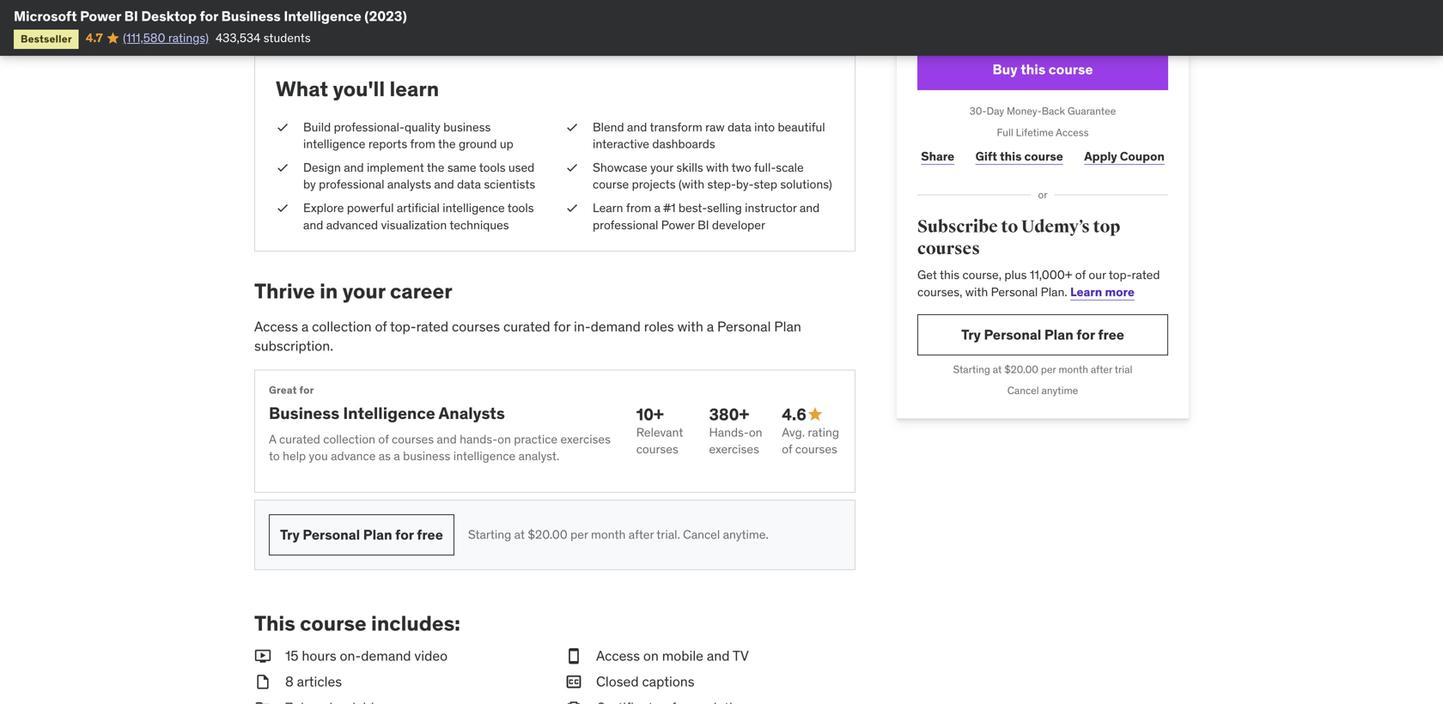 Task type: describe. For each thing, give the bounding box(es) containing it.
advanced
[[326, 217, 378, 233]]

same
[[447, 160, 477, 175]]

trial.
[[657, 527, 680, 543]]

closed
[[596, 673, 639, 691]]

8 articles
[[285, 673, 342, 691]]

access on mobile and tv
[[596, 647, 749, 665]]

and inside learn from a #1 best-selling instructor and professional power bi developer
[[800, 200, 820, 216]]

course up hours
[[300, 611, 367, 637]]

best-
[[679, 200, 707, 216]]

the inside design and implement the same tools used by professional analysts and data scientists
[[427, 160, 445, 175]]

xsmall image for build
[[276, 119, 290, 136]]

free for bottom "try personal plan for free" link
[[417, 526, 443, 544]]

or
[[1038, 188, 1048, 202]]

share
[[921, 149, 955, 164]]

apply coupon
[[1085, 149, 1165, 164]]

courses inside access a collection of top-rated courses curated for in-demand roles with a personal plan subscription.
[[452, 318, 500, 336]]

professional-
[[334, 119, 405, 135]]

anytime.
[[723, 527, 769, 543]]

this
[[254, 611, 295, 637]]

video
[[415, 647, 448, 665]]

subscription.
[[254, 337, 333, 355]]

guarantee
[[1068, 104, 1116, 118]]

design and implement the same tools used by professional analysts and data scientists
[[303, 160, 535, 192]]

our
[[1089, 267, 1106, 283]]

10+
[[636, 404, 664, 425]]

build
[[303, 119, 331, 135]]

money-
[[1007, 104, 1042, 118]]

hands-
[[709, 425, 749, 440]]

business inside great for business intelligence analysts a curated collection of courses and hands-on practice exercises to help you advance as a business intelligence analyst.
[[269, 403, 340, 424]]

30-day money-back guarantee full lifetime access
[[970, 104, 1116, 139]]

cancel for anytime.
[[683, 527, 720, 543]]

4.7
[[86, 30, 103, 45]]

access a collection of top-rated courses curated for in-demand roles with a personal plan subscription.
[[254, 318, 802, 355]]

personal inside access a collection of top-rated courses curated for in-demand roles with a personal plan subscription.
[[717, 318, 771, 336]]

in-
[[574, 318, 591, 336]]

380+ hands-on exercises
[[709, 404, 763, 457]]

1 vertical spatial try personal plan for free link
[[269, 515, 454, 556]]

help
[[283, 448, 306, 464]]

courses inside 10+ relevant courses
[[636, 442, 679, 457]]

at for starting at $20.00 per month after trial cancel anytime
[[993, 363, 1002, 376]]

a inside great for business intelligence analysts a curated collection of courses and hands-on practice exercises to help you advance as a business intelligence analyst.
[[394, 448, 400, 464]]

top- inside access a collection of top-rated courses curated for in-demand roles with a personal plan subscription.
[[390, 318, 416, 336]]

thrive
[[254, 278, 315, 304]]

explore powerful artificial intelligence tools and advanced visualization techniques
[[303, 200, 534, 233]]

0 horizontal spatial bi
[[124, 7, 138, 25]]

business inside great for business intelligence analysts a curated collection of courses and hands-on practice exercises to help you advance as a business intelligence analyst.
[[403, 448, 451, 464]]

courses,
[[918, 284, 963, 300]]

day
[[987, 104, 1004, 118]]

more
[[1105, 284, 1135, 300]]

with inside get this course, plus 11,000+ of our top-rated courses, with personal plan.
[[966, 284, 988, 300]]

quality
[[405, 119, 441, 135]]

analysts
[[387, 177, 431, 192]]

at for starting at $20.00 per month after trial. cancel anytime.
[[514, 527, 525, 543]]

course,
[[963, 267, 1002, 283]]

courses inside avg. rating of courses
[[795, 442, 838, 457]]

solutions)
[[780, 177, 832, 192]]

bestseller
[[21, 32, 72, 45]]

career
[[390, 278, 452, 304]]

scientists
[[484, 177, 535, 192]]

small image for closed
[[565, 673, 583, 692]]

and right design
[[344, 160, 364, 175]]

implement
[[367, 160, 424, 175]]

collection inside access a collection of top-rated courses curated for in-demand roles with a personal plan subscription.
[[312, 318, 372, 336]]

1 horizontal spatial on
[[643, 647, 659, 665]]

15
[[285, 647, 299, 665]]

great for business intelligence analysts a curated collection of courses and hands-on practice exercises to help you advance as a business intelligence analyst.
[[269, 384, 611, 464]]

rated inside get this course, plus 11,000+ of our top-rated courses, with personal plan.
[[1132, 267, 1160, 283]]

small image for access
[[565, 647, 583, 666]]

full-
[[754, 160, 776, 175]]

dashboards
[[652, 136, 715, 152]]

in
[[320, 278, 338, 304]]

explore
[[303, 200, 344, 216]]

from inside 'build professional-quality business intelligence reports from the ground up'
[[410, 136, 436, 152]]

developer
[[712, 217, 766, 233]]

you'll
[[333, 76, 385, 102]]

roles
[[644, 318, 674, 336]]

projects
[[632, 177, 676, 192]]

month for trial
[[1059, 363, 1089, 376]]

practice
[[514, 432, 558, 447]]

gift this course link
[[972, 140, 1067, 174]]

per for trial.
[[571, 527, 588, 543]]

mobile
[[662, 647, 704, 665]]

starting for starting at $20.00 per month after trial. cancel anytime.
[[468, 527, 511, 543]]

data inside design and implement the same tools used by professional analysts and data scientists
[[457, 177, 481, 192]]

on-
[[340, 647, 361, 665]]

personal inside get this course, plus 11,000+ of our top-rated courses, with personal plan.
[[991, 284, 1038, 300]]

for inside great for business intelligence analysts a curated collection of courses and hands-on practice exercises to help you advance as a business intelligence analyst.
[[299, 384, 314, 397]]

11,000+
[[1030, 267, 1073, 283]]

tools inside the explore powerful artificial intelligence tools and advanced visualization techniques
[[508, 200, 534, 216]]

try personal plan for free inside thrive in your career element
[[280, 526, 443, 544]]

of inside great for business intelligence analysts a curated collection of courses and hands-on practice exercises to help you advance as a business intelligence analyst.
[[378, 432, 389, 447]]

buy this course button
[[918, 49, 1169, 90]]

transform
[[650, 119, 703, 135]]

articles
[[297, 673, 342, 691]]

up
[[500, 136, 514, 152]]

scale
[[776, 160, 804, 175]]

data inside blend and transform raw data into beautiful interactive dashboards
[[728, 119, 752, 135]]

captions
[[642, 673, 695, 691]]

cancel for anytime
[[1008, 384, 1039, 398]]

hands-
[[460, 432, 498, 447]]

power inside learn from a #1 best-selling instructor and professional power bi developer
[[661, 217, 695, 233]]

of inside access a collection of top-rated courses curated for in-demand roles with a personal plan subscription.
[[375, 318, 387, 336]]

back
[[1042, 104, 1065, 118]]

microsoft
[[14, 7, 77, 25]]

tools inside design and implement the same tools used by professional analysts and data scientists
[[479, 160, 506, 175]]

rating
[[808, 425, 839, 440]]

showcase
[[593, 160, 648, 175]]

courses inside subscribe to udemy's top courses
[[918, 238, 980, 260]]

subscribe
[[918, 216, 998, 238]]

design
[[303, 160, 341, 175]]

exercises inside 380+ hands-on exercises
[[709, 442, 759, 457]]

2 horizontal spatial plan
[[1045, 326, 1074, 344]]

try inside thrive in your career element
[[280, 526, 300, 544]]

this for get
[[940, 267, 960, 283]]

after for trial.
[[629, 527, 654, 543]]

reports
[[368, 136, 407, 152]]

blend and transform raw data into beautiful interactive dashboards
[[593, 119, 825, 152]]

tv
[[733, 647, 749, 665]]

courses inside great for business intelligence analysts a curated collection of courses and hands-on practice exercises to help you advance as a business intelligence analyst.
[[392, 432, 434, 447]]

step-
[[708, 177, 736, 192]]

learn for learn from a #1 best-selling instructor and professional power bi developer
[[593, 200, 623, 216]]

0 vertical spatial try
[[962, 326, 981, 344]]

0 vertical spatial power
[[80, 7, 121, 25]]

gift this course
[[976, 149, 1063, 164]]

get this course, plus 11,000+ of our top-rated courses, with personal plan.
[[918, 267, 1160, 300]]



Task type: locate. For each thing, give the bounding box(es) containing it.
0 horizontal spatial tools
[[479, 160, 506, 175]]

course down showcase
[[593, 177, 629, 192]]

and down same
[[434, 177, 454, 192]]

10+ relevant courses
[[636, 404, 683, 457]]

0 vertical spatial top-
[[1109, 267, 1132, 283]]

2 vertical spatial intelligence
[[453, 448, 516, 464]]

this for gift
[[1000, 149, 1022, 164]]

full
[[997, 126, 1014, 139]]

xsmall image for design
[[276, 159, 290, 176]]

month inside starting at $20.00 per month after trial cancel anytime
[[1059, 363, 1089, 376]]

collection down thrive in your career
[[312, 318, 372, 336]]

access inside 30-day money-back guarantee full lifetime access
[[1056, 126, 1089, 139]]

1 horizontal spatial starting
[[953, 363, 990, 376]]

business up 433,534 students
[[221, 7, 281, 25]]

course inside button
[[1049, 61, 1093, 78]]

1 vertical spatial cancel
[[683, 527, 720, 543]]

on inside 380+ hands-on exercises
[[749, 425, 763, 440]]

1 horizontal spatial bi
[[698, 217, 709, 233]]

a up subscription. on the left of page
[[301, 318, 309, 336]]

0 vertical spatial data
[[728, 119, 752, 135]]

0 horizontal spatial power
[[80, 7, 121, 25]]

collection up the advance at the left bottom of page
[[323, 432, 375, 447]]

includes:
[[371, 611, 460, 637]]

1 vertical spatial intelligence
[[343, 403, 435, 424]]

interactive
[[593, 136, 650, 152]]

of down thrive in your career
[[375, 318, 387, 336]]

0 vertical spatial try personal plan for free
[[962, 326, 1125, 344]]

intelligence up as
[[343, 403, 435, 424]]

professional for from
[[593, 217, 659, 233]]

data
[[728, 119, 752, 135], [457, 177, 481, 192]]

apply coupon button
[[1081, 140, 1169, 174]]

0 vertical spatial bi
[[124, 7, 138, 25]]

with inside access a collection of top-rated courses curated for in-demand roles with a personal plan subscription.
[[678, 318, 704, 336]]

and inside the explore powerful artificial intelligence tools and advanced visualization techniques
[[303, 217, 323, 233]]

1 vertical spatial per
[[571, 527, 588, 543]]

into
[[754, 119, 775, 135]]

0 vertical spatial collection
[[312, 318, 372, 336]]

free inside thrive in your career element
[[417, 526, 443, 544]]

cancel
[[1008, 384, 1039, 398], [683, 527, 720, 543]]

rated up more
[[1132, 267, 1160, 283]]

of
[[1076, 267, 1086, 283], [375, 318, 387, 336], [378, 432, 389, 447], [782, 442, 793, 457]]

tools down scientists
[[508, 200, 534, 216]]

your right in
[[343, 278, 385, 304]]

xsmall image for showcase
[[565, 159, 579, 176]]

try personal plan for free link
[[918, 314, 1169, 356], [269, 515, 454, 556]]

tools up scientists
[[479, 160, 506, 175]]

courses down career
[[452, 318, 500, 336]]

starting at $20.00 per month after trial cancel anytime
[[953, 363, 1133, 398]]

personal right roles at the left top
[[717, 318, 771, 336]]

get
[[918, 267, 937, 283]]

intelligence inside 'build professional-quality business intelligence reports from the ground up'
[[303, 136, 366, 152]]

cancel right the trial.
[[683, 527, 720, 543]]

top- down career
[[390, 318, 416, 336]]

ground
[[459, 136, 497, 152]]

try down "courses,"
[[962, 326, 981, 344]]

xsmall image
[[276, 200, 290, 217], [565, 200, 579, 217]]

the
[[438, 136, 456, 152], [427, 160, 445, 175]]

month for trial.
[[591, 527, 626, 543]]

demand left roles at the left top
[[591, 318, 641, 336]]

with down course,
[[966, 284, 988, 300]]

with inside showcase your skills with two full-scale course projects (with step-by-step solutions)
[[706, 160, 729, 175]]

course
[[1049, 61, 1093, 78], [1025, 149, 1063, 164], [593, 177, 629, 192], [300, 611, 367, 637]]

1 horizontal spatial rated
[[1132, 267, 1160, 283]]

courses down rating
[[795, 442, 838, 457]]

2 xsmall image from the left
[[565, 200, 579, 217]]

course inside showcase your skills with two full-scale course projects (with step-by-step solutions)
[[593, 177, 629, 192]]

on inside great for business intelligence analysts a curated collection of courses and hands-on practice exercises to help you advance as a business intelligence analyst.
[[498, 432, 511, 447]]

0 horizontal spatial per
[[571, 527, 588, 543]]

your up projects
[[650, 160, 674, 175]]

access for access on mobile and tv
[[596, 647, 640, 665]]

0 vertical spatial intelligence
[[284, 7, 361, 25]]

from inside learn from a #1 best-selling instructor and professional power bi developer
[[626, 200, 651, 216]]

1 vertical spatial after
[[629, 527, 654, 543]]

0 horizontal spatial plan
[[363, 526, 392, 544]]

0 vertical spatial free
[[1098, 326, 1125, 344]]

business
[[443, 119, 491, 135], [403, 448, 451, 464]]

a inside learn from a #1 best-selling instructor and professional power bi developer
[[654, 200, 661, 216]]

$20.00 for starting at $20.00 per month after trial cancel anytime
[[1005, 363, 1039, 376]]

0 horizontal spatial professional
[[319, 177, 385, 192]]

learn more link
[[1071, 284, 1135, 300]]

subscribe to udemy's top courses
[[918, 216, 1121, 260]]

#1
[[664, 200, 676, 216]]

0 vertical spatial business
[[221, 7, 281, 25]]

beautiful
[[778, 119, 825, 135]]

visualization
[[381, 217, 447, 233]]

courses down relevant
[[636, 442, 679, 457]]

for inside access a collection of top-rated courses curated for in-demand roles with a personal plan subscription.
[[554, 318, 571, 336]]

this for buy
[[1021, 61, 1046, 78]]

this up "courses,"
[[940, 267, 960, 283]]

0 vertical spatial demand
[[591, 318, 641, 336]]

0 horizontal spatial data
[[457, 177, 481, 192]]

of down avg.
[[782, 442, 793, 457]]

month left the trial.
[[591, 527, 626, 543]]

1 vertical spatial data
[[457, 177, 481, 192]]

access for access a collection of top-rated courses curated for in-demand roles with a personal plan subscription.
[[254, 318, 298, 336]]

free for rightmost "try personal plan for free" link
[[1098, 326, 1125, 344]]

0 vertical spatial starting
[[953, 363, 990, 376]]

thrive in your career element
[[254, 278, 856, 571]]

data right "raw"
[[728, 119, 752, 135]]

0 horizontal spatial try personal plan for free
[[280, 526, 443, 544]]

learn for learn more
[[1071, 284, 1103, 300]]

xsmall image
[[276, 119, 290, 136], [565, 119, 579, 136], [276, 159, 290, 176], [565, 159, 579, 176]]

access down back
[[1056, 126, 1089, 139]]

1 horizontal spatial top-
[[1109, 267, 1132, 283]]

plan
[[774, 318, 802, 336], [1045, 326, 1074, 344], [363, 526, 392, 544]]

of inside avg. rating of courses
[[782, 442, 793, 457]]

0 horizontal spatial from
[[410, 136, 436, 152]]

0 horizontal spatial rated
[[416, 318, 449, 336]]

per for trial
[[1041, 363, 1056, 376]]

and left tv
[[707, 647, 730, 665]]

intelligence
[[303, 136, 366, 152], [443, 200, 505, 216], [453, 448, 516, 464]]

learn more
[[1071, 284, 1135, 300]]

1 vertical spatial starting
[[468, 527, 511, 543]]

intelligence inside the explore powerful artificial intelligence tools and advanced visualization techniques
[[443, 200, 505, 216]]

top- up more
[[1109, 267, 1132, 283]]

this course includes:
[[254, 611, 460, 637]]

1 vertical spatial the
[[427, 160, 445, 175]]

intelligence inside great for business intelligence analysts a curated collection of courses and hands-on practice exercises to help you advance as a business intelligence analyst.
[[453, 448, 516, 464]]

1 horizontal spatial free
[[1098, 326, 1125, 344]]

business intelligence analysts link
[[269, 403, 505, 424]]

cancel inside thrive in your career element
[[683, 527, 720, 543]]

1 vertical spatial rated
[[416, 318, 449, 336]]

a right as
[[394, 448, 400, 464]]

xsmall image left blend
[[565, 119, 579, 136]]

microsoft power bi desktop for business intelligence (2023)
[[14, 7, 407, 25]]

curated up help
[[279, 432, 320, 447]]

rated inside access a collection of top-rated courses curated for in-demand roles with a personal plan subscription.
[[416, 318, 449, 336]]

the inside 'build professional-quality business intelligence reports from the ground up'
[[438, 136, 456, 152]]

1 vertical spatial intelligence
[[443, 200, 505, 216]]

this right the buy
[[1021, 61, 1046, 78]]

$20.00
[[1005, 363, 1039, 376], [528, 527, 568, 543]]

small image for 8
[[254, 673, 272, 692]]

xsmall image for blend
[[565, 119, 579, 136]]

1 horizontal spatial to
[[1001, 216, 1018, 238]]

small image
[[807, 406, 824, 423], [254, 647, 272, 666], [254, 699, 272, 705], [565, 699, 583, 705]]

plus
[[1005, 267, 1027, 283]]

exercises down hands-
[[709, 442, 759, 457]]

2 vertical spatial access
[[596, 647, 640, 665]]

try personal plan for free down the advance at the left bottom of page
[[280, 526, 443, 544]]

learn inside learn from a #1 best-selling instructor and professional power bi developer
[[593, 200, 623, 216]]

intelligence down hands-
[[453, 448, 516, 464]]

exercises right practice at the bottom
[[561, 432, 611, 447]]

starting for starting at $20.00 per month after trial cancel anytime
[[953, 363, 990, 376]]

professional inside design and implement the same tools used by professional analysts and data scientists
[[319, 177, 385, 192]]

try down help
[[280, 526, 300, 544]]

the left same
[[427, 160, 445, 175]]

buy
[[993, 61, 1018, 78]]

with right roles at the left top
[[678, 318, 704, 336]]

plan inside access a collection of top-rated courses curated for in-demand roles with a personal plan subscription.
[[774, 318, 802, 336]]

artificial
[[397, 200, 440, 216]]

learn down our
[[1071, 284, 1103, 300]]

0 horizontal spatial to
[[269, 448, 280, 464]]

at inside thrive in your career element
[[514, 527, 525, 543]]

xsmall image left design
[[276, 159, 290, 176]]

0 vertical spatial professional
[[319, 177, 385, 192]]

on up closed captions
[[643, 647, 659, 665]]

business up ground
[[443, 119, 491, 135]]

bi
[[124, 7, 138, 25], [698, 217, 709, 233]]

of left our
[[1076, 267, 1086, 283]]

1 horizontal spatial $20.00
[[1005, 363, 1039, 376]]

0 horizontal spatial your
[[343, 278, 385, 304]]

trial
[[1115, 363, 1133, 376]]

1 horizontal spatial from
[[626, 200, 651, 216]]

and left hands-
[[437, 432, 457, 447]]

0 horizontal spatial learn
[[593, 200, 623, 216]]

0 vertical spatial with
[[706, 160, 729, 175]]

on down 380+
[[749, 425, 763, 440]]

from down projects
[[626, 200, 651, 216]]

0 vertical spatial the
[[438, 136, 456, 152]]

a
[[654, 200, 661, 216], [301, 318, 309, 336], [707, 318, 714, 336], [394, 448, 400, 464]]

0 horizontal spatial at
[[514, 527, 525, 543]]

learn from a #1 best-selling instructor and professional power bi developer
[[593, 200, 820, 233]]

access inside access a collection of top-rated courses curated for in-demand roles with a personal plan subscription.
[[254, 318, 298, 336]]

power up 4.7
[[80, 7, 121, 25]]

personal up starting at $20.00 per month after trial cancel anytime
[[984, 326, 1042, 344]]

1 horizontal spatial exercises
[[709, 442, 759, 457]]

0 vertical spatial $20.00
[[1005, 363, 1039, 376]]

lifetime
[[1016, 126, 1054, 139]]

1 xsmall image from the left
[[276, 200, 290, 217]]

demand inside access a collection of top-rated courses curated for in-demand roles with a personal plan subscription.
[[591, 318, 641, 336]]

access up subscription. on the left of page
[[254, 318, 298, 336]]

1 horizontal spatial cancel
[[1008, 384, 1039, 398]]

after left trial
[[1091, 363, 1113, 376]]

to left udemy's
[[1001, 216, 1018, 238]]

1 horizontal spatial tools
[[508, 200, 534, 216]]

1 vertical spatial with
[[966, 284, 988, 300]]

1 horizontal spatial xsmall image
[[565, 200, 579, 217]]

power down #1 on the top
[[661, 217, 695, 233]]

courses down business intelligence analysts link
[[392, 432, 434, 447]]

intelligence up techniques
[[443, 200, 505, 216]]

1 horizontal spatial try
[[962, 326, 981, 344]]

and inside blend and transform raw data into beautiful interactive dashboards
[[627, 119, 647, 135]]

to inside subscribe to udemy's top courses
[[1001, 216, 1018, 238]]

1 horizontal spatial try personal plan for free
[[962, 326, 1125, 344]]

1 horizontal spatial after
[[1091, 363, 1113, 376]]

per inside thrive in your career element
[[571, 527, 588, 543]]

bi down best-
[[698, 217, 709, 233]]

top-
[[1109, 267, 1132, 283], [390, 318, 416, 336]]

starting inside thrive in your career element
[[468, 527, 511, 543]]

share button
[[918, 140, 958, 174]]

1 vertical spatial curated
[[279, 432, 320, 447]]

on
[[749, 425, 763, 440], [498, 432, 511, 447], [643, 647, 659, 665]]

on left practice at the bottom
[[498, 432, 511, 447]]

bi up (111,580
[[124, 7, 138, 25]]

this right gift on the right top of the page
[[1000, 149, 1022, 164]]

1 vertical spatial try
[[280, 526, 300, 544]]

exercises inside great for business intelligence analysts a curated collection of courses and hands-on practice exercises to help you advance as a business intelligence analyst.
[[561, 432, 611, 447]]

1 vertical spatial business
[[269, 403, 340, 424]]

instructor
[[745, 200, 797, 216]]

1 vertical spatial learn
[[1071, 284, 1103, 300]]

1 vertical spatial access
[[254, 318, 298, 336]]

1 vertical spatial your
[[343, 278, 385, 304]]

380+
[[709, 404, 749, 425]]

4.6
[[782, 404, 807, 425]]

your inside thrive in your career element
[[343, 278, 385, 304]]

as
[[379, 448, 391, 464]]

rated down career
[[416, 318, 449, 336]]

0 horizontal spatial top-
[[390, 318, 416, 336]]

1 vertical spatial from
[[626, 200, 651, 216]]

0 vertical spatial rated
[[1132, 267, 1160, 283]]

0 horizontal spatial demand
[[361, 647, 411, 665]]

with up step-
[[706, 160, 729, 175]]

udemy's
[[1021, 216, 1090, 238]]

and down explore
[[303, 217, 323, 233]]

(2023)
[[365, 7, 407, 25]]

by-
[[736, 177, 754, 192]]

to down the a
[[269, 448, 280, 464]]

after left the trial.
[[629, 527, 654, 543]]

and down solutions)
[[800, 200, 820, 216]]

0 vertical spatial access
[[1056, 126, 1089, 139]]

raw
[[706, 119, 725, 135]]

exercises
[[561, 432, 611, 447], [709, 442, 759, 457]]

gift
[[976, 149, 997, 164]]

build professional-quality business intelligence reports from the ground up
[[303, 119, 514, 152]]

curated inside great for business intelligence analysts a curated collection of courses and hands-on practice exercises to help you advance as a business intelligence analyst.
[[279, 432, 320, 447]]

intelligence up students
[[284, 7, 361, 25]]

1 vertical spatial collection
[[323, 432, 375, 447]]

(111,580
[[123, 30, 165, 45]]

of up as
[[378, 432, 389, 447]]

business right as
[[403, 448, 451, 464]]

this inside get this course, plus 11,000+ of our top-rated courses, with personal plan.
[[940, 267, 960, 283]]

power
[[80, 7, 121, 25], [661, 217, 695, 233]]

to inside great for business intelligence analysts a curated collection of courses and hands-on practice exercises to help you advance as a business intelligence analyst.
[[269, 448, 280, 464]]

1 horizontal spatial with
[[706, 160, 729, 175]]

your inside showcase your skills with two full-scale course projects (with step-by-step solutions)
[[650, 160, 674, 175]]

and inside great for business intelligence analysts a curated collection of courses and hands-on practice exercises to help you advance as a business intelligence analyst.
[[437, 432, 457, 447]]

433,534 students
[[216, 30, 311, 45]]

what
[[276, 76, 328, 102]]

30-
[[970, 104, 987, 118]]

1 vertical spatial tools
[[508, 200, 534, 216]]

0 vertical spatial business
[[443, 119, 491, 135]]

avg. rating of courses
[[782, 425, 839, 457]]

1 vertical spatial business
[[403, 448, 451, 464]]

month up anytime
[[1059, 363, 1089, 376]]

after for trial
[[1091, 363, 1113, 376]]

data down same
[[457, 177, 481, 192]]

intelligence inside great for business intelligence analysts a curated collection of courses and hands-on practice exercises to help you advance as a business intelligence analyst.
[[343, 403, 435, 424]]

2 vertical spatial with
[[678, 318, 704, 336]]

coupon
[[1120, 149, 1165, 164]]

desktop
[[141, 7, 197, 25]]

0 horizontal spatial on
[[498, 432, 511, 447]]

a
[[269, 432, 276, 447]]

great
[[269, 384, 297, 397]]

1 vertical spatial to
[[269, 448, 280, 464]]

at
[[993, 363, 1002, 376], [514, 527, 525, 543]]

0 vertical spatial curated
[[503, 318, 550, 336]]

personal down you
[[303, 526, 360, 544]]

the up same
[[438, 136, 456, 152]]

two
[[732, 160, 752, 175]]

access up closed
[[596, 647, 640, 665]]

professional for and
[[319, 177, 385, 192]]

2 horizontal spatial with
[[966, 284, 988, 300]]

xsmall image for learn
[[565, 200, 579, 217]]

0 vertical spatial to
[[1001, 216, 1018, 238]]

2 horizontal spatial access
[[1056, 126, 1089, 139]]

learn
[[390, 76, 439, 102]]

collection inside great for business intelligence analysts a curated collection of courses and hands-on practice exercises to help you advance as a business intelligence analyst.
[[323, 432, 375, 447]]

professional down projects
[[593, 217, 659, 233]]

this inside button
[[1021, 61, 1046, 78]]

0 horizontal spatial with
[[678, 318, 704, 336]]

course up back
[[1049, 61, 1093, 78]]

a left #1 on the top
[[654, 200, 661, 216]]

0 horizontal spatial curated
[[279, 432, 320, 447]]

$20.00 inside starting at $20.00 per month after trial cancel anytime
[[1005, 363, 1039, 376]]

starting inside starting at $20.00 per month after trial cancel anytime
[[953, 363, 990, 376]]

intelligence down build
[[303, 136, 366, 152]]

1 vertical spatial free
[[417, 526, 443, 544]]

try personal plan for free down plan.
[[962, 326, 1125, 344]]

0 vertical spatial your
[[650, 160, 674, 175]]

0 horizontal spatial $20.00
[[528, 527, 568, 543]]

0 vertical spatial at
[[993, 363, 1002, 376]]

0 vertical spatial tools
[[479, 160, 506, 175]]

1 horizontal spatial power
[[661, 217, 695, 233]]

8
[[285, 673, 294, 691]]

business inside 'build professional-quality business intelligence reports from the ground up'
[[443, 119, 491, 135]]

month inside thrive in your career element
[[591, 527, 626, 543]]

xsmall image for explore
[[276, 200, 290, 217]]

after inside starting at $20.00 per month after trial cancel anytime
[[1091, 363, 1113, 376]]

learn down showcase
[[593, 200, 623, 216]]

0 vertical spatial try personal plan for free link
[[918, 314, 1169, 356]]

xsmall image left showcase
[[565, 159, 579, 176]]

selling
[[707, 200, 742, 216]]

1 horizontal spatial try personal plan for free link
[[918, 314, 1169, 356]]

small image inside thrive in your career element
[[807, 406, 824, 423]]

access
[[1056, 126, 1089, 139], [254, 318, 298, 336], [596, 647, 640, 665]]

after inside thrive in your career element
[[629, 527, 654, 543]]

buy this course
[[993, 61, 1093, 78]]

professional up powerful
[[319, 177, 385, 192]]

personal down plus
[[991, 284, 1038, 300]]

courses down subscribe
[[918, 238, 980, 260]]

at inside starting at $20.00 per month after trial cancel anytime
[[993, 363, 1002, 376]]

from down quality
[[410, 136, 436, 152]]

by
[[303, 177, 316, 192]]

1 vertical spatial demand
[[361, 647, 411, 665]]

curated left in-
[[503, 318, 550, 336]]

0 horizontal spatial free
[[417, 526, 443, 544]]

cancel left anytime
[[1008, 384, 1039, 398]]

of inside get this course, plus 11,000+ of our top-rated courses, with personal plan.
[[1076, 267, 1086, 283]]

professional inside learn from a #1 best-selling instructor and professional power bi developer
[[593, 217, 659, 233]]

demand down the this course includes:
[[361, 647, 411, 665]]

cancel inside starting at $20.00 per month after trial cancel anytime
[[1008, 384, 1039, 398]]

1 horizontal spatial access
[[596, 647, 640, 665]]

thrive in your career
[[254, 278, 452, 304]]

course down lifetime
[[1025, 149, 1063, 164]]

with
[[706, 160, 729, 175], [966, 284, 988, 300], [678, 318, 704, 336]]

0 vertical spatial month
[[1059, 363, 1089, 376]]

per inside starting at $20.00 per month after trial cancel anytime
[[1041, 363, 1056, 376]]

and up interactive
[[627, 119, 647, 135]]

$20.00 inside thrive in your career element
[[528, 527, 568, 543]]

relevant
[[636, 425, 683, 440]]

top- inside get this course, plus 11,000+ of our top-rated courses, with personal plan.
[[1109, 267, 1132, 283]]

1 horizontal spatial at
[[993, 363, 1002, 376]]

try
[[962, 326, 981, 344], [280, 526, 300, 544]]

anytime
[[1042, 384, 1079, 398]]

try personal plan for free link down the advance at the left bottom of page
[[269, 515, 454, 556]]

0 horizontal spatial starting
[[468, 527, 511, 543]]

$20.00 for starting at $20.00 per month after trial. cancel anytime.
[[528, 527, 568, 543]]

a right roles at the left top
[[707, 318, 714, 336]]

0 horizontal spatial exercises
[[561, 432, 611, 447]]

business down great
[[269, 403, 340, 424]]

step
[[754, 177, 778, 192]]

small image
[[565, 647, 583, 666], [254, 673, 272, 692], [565, 673, 583, 692]]

bi inside learn from a #1 best-selling instructor and professional power bi developer
[[698, 217, 709, 233]]

curated inside access a collection of top-rated courses curated for in-demand roles with a personal plan subscription.
[[503, 318, 550, 336]]

analysts
[[439, 403, 505, 424]]

try personal plan for free link down plan.
[[918, 314, 1169, 356]]

analyst.
[[519, 448, 560, 464]]

xsmall image left build
[[276, 119, 290, 136]]

0 vertical spatial per
[[1041, 363, 1056, 376]]

0 horizontal spatial try
[[280, 526, 300, 544]]



Task type: vqa. For each thing, say whether or not it's contained in the screenshot.
Learn How To Code: Google's Go (golang) Programming Language
no



